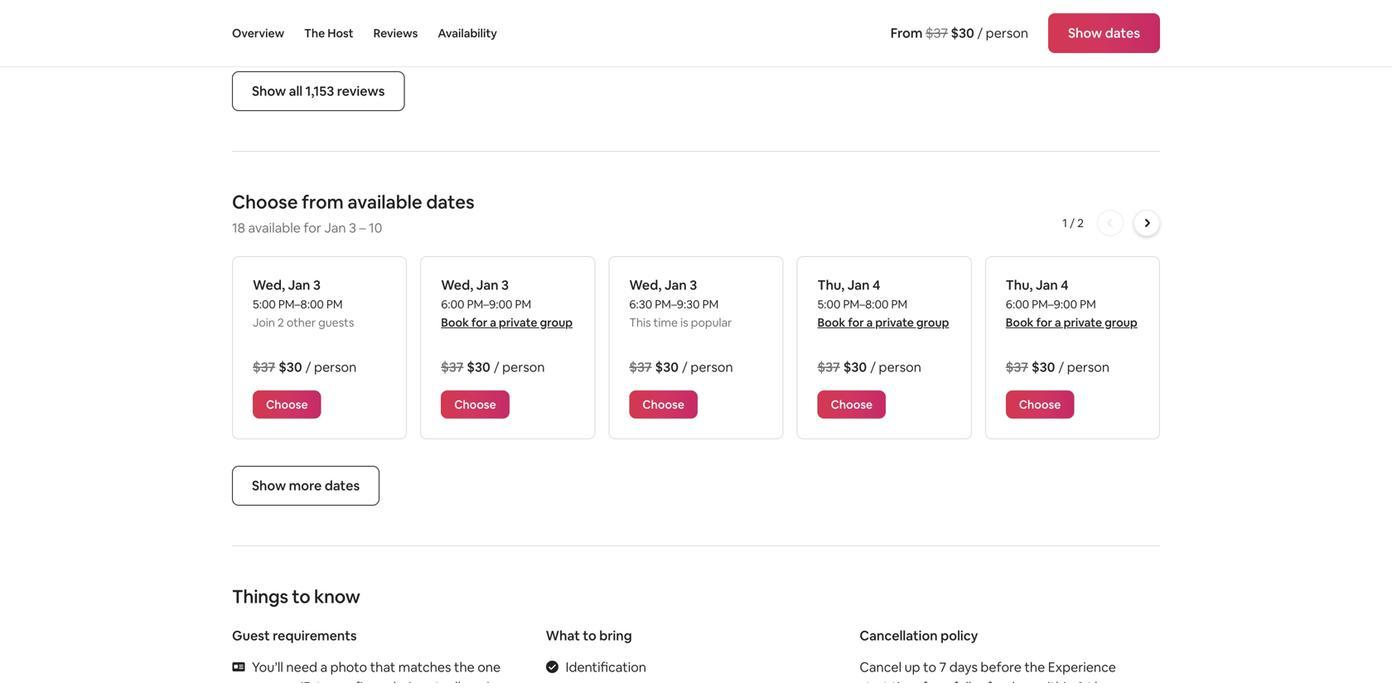 Task type: vqa. For each thing, say whether or not it's contained in the screenshot.
6
no



Task type: describe. For each thing, give the bounding box(es) containing it.
pm–9:00 for 3
[[467, 297, 513, 312]]

for for thu, jan 4 5:00 pm–8:00 pm book for a private group
[[848, 315, 864, 330]]

3 for wed, jan 3 5:00 pm–8:00 pm join 2 other guests
[[313, 276, 321, 293]]

popular
[[691, 315, 732, 330]]

book for a private group link for thu, jan 4 6:00 pm–9:00 pm book for a private group
[[1006, 315, 1138, 330]]

refund,
[[975, 678, 1019, 683]]

overview button
[[232, 0, 284, 66]]

more
[[289, 477, 322, 494]]

photo
[[330, 659, 367, 676]]

what
[[546, 627, 580, 644]]

all
[[289, 82, 303, 99]]

know
[[314, 585, 360, 608]]

thu, for thu, jan 4 5:00 pm–8:00 pm book for a private group
[[818, 276, 845, 293]]

a for thu, jan 4 5:00 pm–8:00 pm book for a private group
[[867, 315, 873, 330]]

show dates link
[[1049, 13, 1160, 53]]

7
[[940, 659, 947, 676]]

pm–9:30
[[655, 297, 700, 312]]

pm for wed, jan 3 6:00 pm–9:00 pm book for a private group
[[515, 297, 531, 312]]

0 horizontal spatial dates
[[325, 477, 360, 494]]

choose
[[232, 190, 298, 214]]

cancellation
[[860, 627, 938, 644]]

$37 $30 / person for wed, jan 3 6:30 pm–9:30 pm this time is popular
[[629, 358, 733, 375]]

from $37 $30 / person
[[891, 24, 1029, 41]]

private for thu, jan 4 5:00 pm–8:00 pm book for a private group
[[876, 315, 914, 330]]

pm for wed, jan 3 6:30 pm–9:30 pm this time is popular
[[703, 297, 719, 312]]

/ for thu, jan 4 5:00 pm–8:00 pm book for a private group
[[871, 358, 876, 375]]

start
[[860, 678, 889, 683]]

show all 1,153 reviews link
[[232, 71, 405, 111]]

show for show dates
[[1068, 24, 1103, 41]]

for for wed, jan 3 6:00 pm–9:00 pm book for a private group
[[472, 315, 488, 330]]

person for thu, jan 4 6:00 pm–9:00 pm book for a private group
[[1067, 358, 1110, 375]]

wed, jan 3 5:00 pm–8:00 pm join 2 other guests
[[253, 276, 354, 330]]

your
[[270, 678, 298, 683]]

pm for wed, jan 3 5:00 pm–8:00 pm join 2 other guests
[[327, 297, 343, 312]]

/ right the 1
[[1070, 215, 1075, 230]]

who's
[[383, 678, 418, 683]]

book for thu, jan 4 6:00 pm–9:00 pm book for a private group
[[1006, 315, 1034, 330]]

overview
[[232, 26, 284, 41]]

/ for thu, jan 4 6:00 pm–9:00 pm book for a private group
[[1059, 358, 1065, 375]]

group for thu, jan 4 6:00 pm–9:00 pm book for a private group
[[1105, 315, 1138, 330]]

–
[[359, 219, 366, 236]]

within
[[1037, 678, 1074, 683]]

pm–9:00 for 4
[[1032, 297, 1078, 312]]

$37 $30 / person for thu, jan 4 5:00 pm–8:00 pm book for a private group
[[818, 358, 922, 375]]

availability
[[438, 26, 497, 41]]

$30 for wed, jan 3 6:00 pm–9:00 pm book for a private group
[[467, 358, 491, 375]]

cancel up to 7 days before the experience start time for a full refund, or within 24 hour
[[860, 659, 1129, 683]]

for inside choose from available dates 18 available for jan 3 – 10
[[304, 219, 321, 236]]

1
[[1063, 215, 1068, 230]]

a inside you'll need a photo that matches the one on your id to confirm who's actually goin
[[320, 659, 328, 676]]

the for or
[[1025, 659, 1045, 676]]

3 for wed, jan 3 6:30 pm–9:30 pm this time is popular
[[690, 276, 697, 293]]

jan for thu, jan 4 6:00 pm–9:00 pm book for a private group
[[1036, 276, 1058, 293]]

/ for wed, jan 3 5:00 pm–8:00 pm join 2 other guests
[[306, 358, 311, 375]]

10
[[369, 219, 382, 236]]

what to bring
[[546, 627, 632, 644]]

choose from available dates 18 available for jan 3 – 10
[[232, 190, 475, 236]]

0 vertical spatial dates
[[1105, 24, 1141, 41]]

1 / 2
[[1063, 215, 1084, 230]]

identification
[[566, 659, 647, 676]]

reviews
[[337, 82, 385, 99]]

pm for thu, jan 4 6:00 pm–9:00 pm book for a private group
[[1080, 297, 1096, 312]]

requirements
[[273, 627, 357, 644]]

dates inside choose from available dates 18 available for jan 3 – 10
[[426, 190, 475, 214]]

group for thu, jan 4 5:00 pm–8:00 pm book for a private group
[[917, 315, 950, 330]]

that
[[370, 659, 396, 676]]

you'll need a photo that matches the one on your id to confirm who's actually goin
[[252, 659, 506, 683]]

or
[[1021, 678, 1034, 683]]

/ right from
[[978, 24, 983, 41]]

for for thu, jan 4 6:00 pm–9:00 pm book for a private group
[[1037, 315, 1053, 330]]

from
[[891, 24, 923, 41]]

show for show all 1,153 reviews
[[252, 82, 286, 99]]

cancel
[[860, 659, 902, 676]]

24
[[1077, 678, 1092, 683]]

2 inside the wed, jan 3 5:00 pm–8:00 pm join 2 other guests
[[278, 315, 284, 330]]

to inside cancel up to 7 days before the experience start time for a full refund, or within 24 hour
[[923, 659, 937, 676]]

$30 for thu, jan 4 6:00 pm–9:00 pm book for a private group
[[1032, 358, 1056, 375]]

$37 $30 / person for wed, jan 3 6:00 pm–9:00 pm book for a private group
[[441, 358, 545, 375]]

id
[[301, 678, 314, 683]]

the for actually
[[454, 659, 475, 676]]

6:00 for thu,
[[1006, 297, 1030, 312]]

guest
[[232, 627, 270, 644]]

$37 for thu, jan 4 6:00 pm–9:00 pm book for a private group
[[1006, 358, 1029, 375]]

is
[[681, 315, 689, 330]]

up
[[905, 659, 921, 676]]

on
[[252, 678, 268, 683]]

$37 for wed, jan 3 5:00 pm–8:00 pm join 2 other guests
[[253, 358, 275, 375]]

pm for thu, jan 4 5:00 pm–8:00 pm book for a private group
[[892, 297, 908, 312]]



Task type: locate. For each thing, give the bounding box(es) containing it.
to right id
[[316, 678, 330, 683]]

1 horizontal spatial 5:00
[[818, 297, 841, 312]]

2 thu, from the left
[[1006, 276, 1033, 293]]

$37 $30 / person down other
[[253, 358, 357, 375]]

show all 1,153 reviews
[[252, 82, 385, 99]]

3 book from the left
[[1006, 315, 1034, 330]]

3 inside the wed, jan 3 5:00 pm–8:00 pm join 2 other guests
[[313, 276, 321, 293]]

2 horizontal spatial private
[[1064, 315, 1103, 330]]

3 $37 $30 / person from the left
[[629, 358, 733, 375]]

jan inside thu, jan 4 6:00 pm–9:00 pm book for a private group
[[1036, 276, 1058, 293]]

person for wed, jan 3 5:00 pm–8:00 pm join 2 other guests
[[314, 358, 357, 375]]

need
[[286, 659, 317, 676]]

book for a private group link
[[441, 315, 573, 330], [818, 315, 950, 330], [1006, 315, 1138, 330]]

for inside thu, jan 4 6:00 pm–9:00 pm book for a private group
[[1037, 315, 1053, 330]]

/
[[978, 24, 983, 41], [1070, 215, 1075, 230], [306, 358, 311, 375], [494, 358, 500, 375], [682, 358, 688, 375], [871, 358, 876, 375], [1059, 358, 1065, 375]]

$37 $30 / person down thu, jan 4 6:00 pm–9:00 pm book for a private group
[[1006, 358, 1110, 375]]

2 vertical spatial dates
[[325, 477, 360, 494]]

1 horizontal spatial book
[[818, 315, 846, 330]]

3 inside wed, jan 3 6:30 pm–9:30 pm this time is popular
[[690, 276, 697, 293]]

$30 down other
[[279, 358, 302, 375]]

2 wed, from the left
[[441, 276, 474, 293]]

1 book from the left
[[441, 315, 469, 330]]

0 horizontal spatial 2
[[278, 315, 284, 330]]

2 $37 $30 / person from the left
[[441, 358, 545, 375]]

jan inside the wed, jan 3 5:00 pm–8:00 pm join 2 other guests
[[288, 276, 310, 293]]

time left is
[[654, 315, 678, 330]]

2 5:00 from the left
[[818, 297, 841, 312]]

1 private from the left
[[499, 315, 538, 330]]

pm–8:00 inside the wed, jan 3 5:00 pm–8:00 pm join 2 other guests
[[278, 297, 324, 312]]

1 horizontal spatial 4
[[1061, 276, 1069, 293]]

a for wed, jan 3 6:00 pm–9:00 pm book for a private group
[[490, 315, 497, 330]]

list item
[[225, 0, 618, 71]]

2 horizontal spatial book for a private group link
[[1006, 315, 1138, 330]]

to left bring
[[583, 627, 597, 644]]

availability button
[[438, 0, 497, 66]]

a inside the thu, jan 4 5:00 pm–8:00 pm book for a private group
[[867, 315, 873, 330]]

0 horizontal spatial 6:00
[[441, 297, 465, 312]]

4
[[873, 276, 881, 293], [1061, 276, 1069, 293]]

$30 down pm–9:30
[[655, 358, 679, 375]]

person for wed, jan 3 6:00 pm–9:00 pm book for a private group
[[502, 358, 545, 375]]

matches
[[399, 659, 451, 676]]

the
[[304, 26, 325, 41]]

5 pm from the left
[[1080, 297, 1096, 312]]

1 book for a private group link from the left
[[441, 315, 573, 330]]

1 vertical spatial time
[[892, 678, 920, 683]]

show for show more dates
[[252, 477, 286, 494]]

$37
[[926, 24, 948, 41], [253, 358, 275, 375], [441, 358, 464, 375], [629, 358, 652, 375], [818, 358, 840, 375], [1006, 358, 1029, 375]]

a inside cancel up to 7 days before the experience start time for a full refund, or within 24 hour
[[943, 678, 951, 683]]

jan inside wed, jan 3 6:00 pm–9:00 pm book for a private group
[[476, 276, 499, 293]]

thu,
[[818, 276, 845, 293], [1006, 276, 1033, 293]]

time
[[654, 315, 678, 330], [892, 678, 920, 683]]

guests
[[318, 315, 354, 330]]

pm–8:00 inside the thu, jan 4 5:00 pm–8:00 pm book for a private group
[[843, 297, 889, 312]]

person for wed, jan 3 6:30 pm–9:30 pm this time is popular
[[691, 358, 733, 375]]

1 horizontal spatial thu,
[[1006, 276, 1033, 293]]

$30 down the thu, jan 4 5:00 pm–8:00 pm book for a private group
[[844, 358, 867, 375]]

wed, inside the wed, jan 3 5:00 pm–8:00 pm join 2 other guests
[[253, 276, 285, 293]]

1 6:00 from the left
[[441, 297, 465, 312]]

1 horizontal spatial dates
[[426, 190, 475, 214]]

private for wed, jan 3 6:00 pm–9:00 pm book for a private group
[[499, 315, 538, 330]]

1 pm–9:00 from the left
[[467, 297, 513, 312]]

thu, inside the thu, jan 4 5:00 pm–8:00 pm book for a private group
[[818, 276, 845, 293]]

things
[[232, 585, 288, 608]]

thu, inside thu, jan 4 6:00 pm–9:00 pm book for a private group
[[1006, 276, 1033, 293]]

1 vertical spatial show
[[252, 82, 286, 99]]

0 horizontal spatial thu,
[[818, 276, 845, 293]]

0 horizontal spatial book for a private group link
[[441, 315, 573, 330]]

for inside cancel up to 7 days before the experience start time for a full refund, or within 24 hour
[[923, 678, 940, 683]]

wed,
[[253, 276, 285, 293], [441, 276, 474, 293], [629, 276, 662, 293]]

wed, for wed, jan 3 6:00 pm–9:00 pm book for a private group
[[441, 276, 474, 293]]

person
[[986, 24, 1029, 41], [314, 358, 357, 375], [502, 358, 545, 375], [691, 358, 733, 375], [879, 358, 922, 375], [1067, 358, 1110, 375]]

3 group from the left
[[1105, 315, 1138, 330]]

18
[[232, 219, 245, 236]]

private inside wed, jan 3 6:00 pm–9:00 pm book for a private group
[[499, 315, 538, 330]]

group for wed, jan 3 6:00 pm–9:00 pm book for a private group
[[540, 315, 573, 330]]

1 group from the left
[[540, 315, 573, 330]]

1 horizontal spatial private
[[876, 315, 914, 330]]

4 for thu, jan 4 5:00 pm–8:00 pm book for a private group
[[873, 276, 881, 293]]

for
[[304, 219, 321, 236], [472, 315, 488, 330], [848, 315, 864, 330], [1037, 315, 1053, 330], [923, 678, 940, 683]]

1 pm from the left
[[327, 297, 343, 312]]

things to know
[[232, 585, 360, 608]]

1 horizontal spatial pm–9:00
[[1032, 297, 1078, 312]]

5:00
[[253, 297, 276, 312], [818, 297, 841, 312]]

private inside the thu, jan 4 5:00 pm–8:00 pm book for a private group
[[876, 315, 914, 330]]

5:00 inside the wed, jan 3 5:00 pm–8:00 pm join 2 other guests
[[253, 297, 276, 312]]

6:00 inside thu, jan 4 6:00 pm–9:00 pm book for a private group
[[1006, 297, 1030, 312]]

jan for wed, jan 3 6:00 pm–9:00 pm book for a private group
[[476, 276, 499, 293]]

show dates
[[1068, 24, 1141, 41]]

pm
[[327, 297, 343, 312], [515, 297, 531, 312], [703, 297, 719, 312], [892, 297, 908, 312], [1080, 297, 1096, 312]]

0 horizontal spatial pm–8:00
[[278, 297, 324, 312]]

0 horizontal spatial the
[[454, 659, 475, 676]]

book for a private group link for thu, jan 4 5:00 pm–8:00 pm book for a private group
[[818, 315, 950, 330]]

the
[[454, 659, 475, 676], [1025, 659, 1045, 676]]

pm–9:00
[[467, 297, 513, 312], [1032, 297, 1078, 312]]

the up the actually
[[454, 659, 475, 676]]

3 book for a private group link from the left
[[1006, 315, 1138, 330]]

$30 down wed, jan 3 6:00 pm–9:00 pm book for a private group
[[467, 358, 491, 375]]

the host button
[[304, 0, 354, 66]]

the host
[[304, 26, 354, 41]]

a for thu, jan 4 6:00 pm–9:00 pm book for a private group
[[1055, 315, 1062, 330]]

other
[[287, 315, 316, 330]]

show inside 'show dates' link
[[1068, 24, 1103, 41]]

1 horizontal spatial book for a private group link
[[818, 315, 950, 330]]

$37 for wed, jan 3 6:00 pm–9:00 pm book for a private group
[[441, 358, 464, 375]]

list
[[225, 0, 1167, 71]]

6:00 for wed,
[[441, 297, 465, 312]]

5:00 for thu,
[[818, 297, 841, 312]]

1 vertical spatial 2
[[278, 315, 284, 330]]

to left the 7
[[923, 659, 937, 676]]

2 private from the left
[[876, 315, 914, 330]]

experience
[[1048, 659, 1117, 676]]

$37 for wed, jan 3 6:30 pm–9:30 pm this time is popular
[[629, 358, 652, 375]]

5:00 for wed,
[[253, 297, 276, 312]]

days
[[950, 659, 978, 676]]

1 horizontal spatial group
[[917, 315, 950, 330]]

4 $37 $30 / person from the left
[[818, 358, 922, 375]]

2 book from the left
[[818, 315, 846, 330]]

/ down is
[[682, 358, 688, 375]]

4 inside thu, jan 4 6:00 pm–9:00 pm book for a private group
[[1061, 276, 1069, 293]]

3 inside wed, jan 3 6:00 pm–9:00 pm book for a private group
[[502, 276, 509, 293]]

$30 for thu, jan 4 5:00 pm–8:00 pm book for a private group
[[844, 358, 867, 375]]

jan inside choose from available dates 18 available for jan 3 – 10
[[324, 219, 346, 236]]

book for wed, jan 3 6:00 pm–9:00 pm book for a private group
[[441, 315, 469, 330]]

actually
[[421, 678, 468, 683]]

1 4 from the left
[[873, 276, 881, 293]]

2 the from the left
[[1025, 659, 1045, 676]]

a inside wed, jan 3 6:00 pm–9:00 pm book for a private group
[[490, 315, 497, 330]]

a inside thu, jan 4 6:00 pm–9:00 pm book for a private group
[[1055, 315, 1062, 330]]

0 vertical spatial available
[[348, 190, 422, 214]]

1 horizontal spatial pm–8:00
[[843, 297, 889, 312]]

show more dates link
[[232, 466, 380, 506]]

3 pm from the left
[[703, 297, 719, 312]]

show inside show more dates link
[[252, 477, 286, 494]]

jan
[[324, 219, 346, 236], [288, 276, 310, 293], [476, 276, 499, 293], [665, 276, 687, 293], [848, 276, 870, 293], [1036, 276, 1058, 293]]

thu, for thu, jan 4 6:00 pm–9:00 pm book for a private group
[[1006, 276, 1033, 293]]

1,153
[[305, 82, 334, 99]]

1 pm–8:00 from the left
[[278, 297, 324, 312]]

1 wed, from the left
[[253, 276, 285, 293]]

/ down thu, jan 4 6:00 pm–9:00 pm book for a private group
[[1059, 358, 1065, 375]]

a
[[490, 315, 497, 330], [867, 315, 873, 330], [1055, 315, 1062, 330], [320, 659, 328, 676], [943, 678, 951, 683]]

$30 for wed, jan 3 6:30 pm–9:30 pm this time is popular
[[655, 358, 679, 375]]

$37 $30 / person down wed, jan 3 6:00 pm–9:00 pm book for a private group
[[441, 358, 545, 375]]

1 horizontal spatial 6:00
[[1006, 297, 1030, 312]]

0 horizontal spatial 4
[[873, 276, 881, 293]]

/ down other
[[306, 358, 311, 375]]

6:00 inside wed, jan 3 6:00 pm–9:00 pm book for a private group
[[441, 297, 465, 312]]

$30 down thu, jan 4 6:00 pm–9:00 pm book for a private group
[[1032, 358, 1056, 375]]

pm inside wed, jan 3 6:30 pm–9:30 pm this time is popular
[[703, 297, 719, 312]]

this
[[629, 315, 651, 330]]

bring
[[599, 627, 632, 644]]

1 5:00 from the left
[[253, 297, 276, 312]]

2 4 from the left
[[1061, 276, 1069, 293]]

$37 for thu, jan 4 5:00 pm–8:00 pm book for a private group
[[818, 358, 840, 375]]

jan for wed, jan 3 5:00 pm–8:00 pm join 2 other guests
[[288, 276, 310, 293]]

pm inside thu, jan 4 6:00 pm–9:00 pm book for a private group
[[1080, 297, 1096, 312]]

2 horizontal spatial dates
[[1105, 24, 1141, 41]]

2 horizontal spatial wed,
[[629, 276, 662, 293]]

reviews button
[[374, 0, 418, 66]]

pm inside the thu, jan 4 5:00 pm–8:00 pm book for a private group
[[892, 297, 908, 312]]

dates
[[1105, 24, 1141, 41], [426, 190, 475, 214], [325, 477, 360, 494]]

3 private from the left
[[1064, 315, 1103, 330]]

from
[[302, 190, 344, 214]]

wed, for wed, jan 3 5:00 pm–8:00 pm join 2 other guests
[[253, 276, 285, 293]]

private for thu, jan 4 6:00 pm–9:00 pm book for a private group
[[1064, 315, 1103, 330]]

book inside the thu, jan 4 5:00 pm–8:00 pm book for a private group
[[818, 315, 846, 330]]

$30 for wed, jan 3 5:00 pm–8:00 pm join 2 other guests
[[279, 358, 302, 375]]

to
[[292, 585, 310, 608], [583, 627, 597, 644], [923, 659, 937, 676], [316, 678, 330, 683]]

show
[[1068, 24, 1103, 41], [252, 82, 286, 99], [252, 477, 286, 494]]

guest requirements
[[232, 627, 357, 644]]

2 pm–8:00 from the left
[[843, 297, 889, 312]]

show inside show all 1,153 reviews link
[[252, 82, 286, 99]]

2 group from the left
[[917, 315, 950, 330]]

for inside the thu, jan 4 5:00 pm–8:00 pm book for a private group
[[848, 315, 864, 330]]

$37 $30 / person for wed, jan 3 5:00 pm–8:00 pm join 2 other guests
[[253, 358, 357, 375]]

/ for wed, jan 3 6:30 pm–9:30 pm this time is popular
[[682, 358, 688, 375]]

reviews
[[374, 26, 418, 41]]

pm inside the wed, jan 3 5:00 pm–8:00 pm join 2 other guests
[[327, 297, 343, 312]]

0 vertical spatial time
[[654, 315, 678, 330]]

1 horizontal spatial the
[[1025, 659, 1045, 676]]

jan inside wed, jan 3 6:30 pm–9:30 pm this time is popular
[[665, 276, 687, 293]]

book
[[441, 315, 469, 330], [818, 315, 846, 330], [1006, 315, 1034, 330]]

1 $37 $30 / person from the left
[[253, 358, 357, 375]]

1 the from the left
[[454, 659, 475, 676]]

before
[[981, 659, 1022, 676]]

wed, inside wed, jan 3 6:00 pm–9:00 pm book for a private group
[[441, 276, 474, 293]]

1 horizontal spatial time
[[892, 678, 920, 683]]

person for thu, jan 4 5:00 pm–8:00 pm book for a private group
[[879, 358, 922, 375]]

2 book for a private group link from the left
[[818, 315, 950, 330]]

0 horizontal spatial available
[[248, 219, 301, 236]]

confirm
[[333, 678, 380, 683]]

thu, jan 4 6:00 pm–9:00 pm book for a private group
[[1006, 276, 1138, 330]]

book for thu, jan 4 5:00 pm–8:00 pm book for a private group
[[818, 315, 846, 330]]

available
[[348, 190, 422, 214], [248, 219, 301, 236]]

book inside wed, jan 3 6:00 pm–9:00 pm book for a private group
[[441, 315, 469, 330]]

1 vertical spatial dates
[[426, 190, 475, 214]]

pm–8:00 for 3
[[278, 297, 324, 312]]

1 horizontal spatial wed,
[[441, 276, 474, 293]]

group inside thu, jan 4 6:00 pm–9:00 pm book for a private group
[[1105, 315, 1138, 330]]

book inside thu, jan 4 6:00 pm–9:00 pm book for a private group
[[1006, 315, 1034, 330]]

thu, jan 4 5:00 pm–8:00 pm book for a private group
[[818, 276, 950, 330]]

show more dates
[[252, 477, 360, 494]]

0 horizontal spatial pm–9:00
[[467, 297, 513, 312]]

pm–8:00 for 4
[[843, 297, 889, 312]]

jan for wed, jan 3 6:30 pm–9:30 pm this time is popular
[[665, 276, 687, 293]]

2 pm from the left
[[515, 297, 531, 312]]

time inside cancel up to 7 days before the experience start time for a full refund, or within 24 hour
[[892, 678, 920, 683]]

5 $37 $30 / person from the left
[[1006, 358, 1110, 375]]

$37 $30 / person for thu, jan 4 6:00 pm–9:00 pm book for a private group
[[1006, 358, 1110, 375]]

2 horizontal spatial group
[[1105, 315, 1138, 330]]

full
[[953, 678, 972, 683]]

2 right the 1
[[1078, 215, 1084, 230]]

the up or
[[1025, 659, 1045, 676]]

$30 right from
[[951, 24, 975, 41]]

2 pm–9:00 from the left
[[1032, 297, 1078, 312]]

0 horizontal spatial wed,
[[253, 276, 285, 293]]

0 horizontal spatial group
[[540, 315, 573, 330]]

wed, for wed, jan 3 6:30 pm–9:30 pm this time is popular
[[629, 276, 662, 293]]

1 horizontal spatial available
[[348, 190, 422, 214]]

available up 10
[[348, 190, 422, 214]]

0 vertical spatial 2
[[1078, 215, 1084, 230]]

4 pm from the left
[[892, 297, 908, 312]]

time inside wed, jan 3 6:30 pm–9:30 pm this time is popular
[[654, 315, 678, 330]]

jan for thu, jan 4 5:00 pm–8:00 pm book for a private group
[[848, 276, 870, 293]]

$30
[[951, 24, 975, 41], [279, 358, 302, 375], [467, 358, 491, 375], [655, 358, 679, 375], [844, 358, 867, 375], [1032, 358, 1056, 375]]

private
[[499, 315, 538, 330], [876, 315, 914, 330], [1064, 315, 1103, 330]]

wed, jan 3 6:30 pm–9:30 pm this time is popular
[[629, 276, 732, 330]]

0 horizontal spatial book
[[441, 315, 469, 330]]

0 horizontal spatial private
[[499, 315, 538, 330]]

3 for wed, jan 3 6:00 pm–9:00 pm book for a private group
[[502, 276, 509, 293]]

2 6:00 from the left
[[1006, 297, 1030, 312]]

2 horizontal spatial book
[[1006, 315, 1034, 330]]

5:00 inside the thu, jan 4 5:00 pm–8:00 pm book for a private group
[[818, 297, 841, 312]]

host
[[328, 26, 354, 41]]

pm–8:00
[[278, 297, 324, 312], [843, 297, 889, 312]]

3
[[349, 219, 356, 236], [313, 276, 321, 293], [502, 276, 509, 293], [690, 276, 697, 293]]

join
[[253, 315, 275, 330]]

/ down the thu, jan 4 5:00 pm–8:00 pm book for a private group
[[871, 358, 876, 375]]

group
[[540, 315, 573, 330], [917, 315, 950, 330], [1105, 315, 1138, 330]]

wed, jan 3 6:00 pm–9:00 pm book for a private group
[[441, 276, 573, 330]]

2 vertical spatial show
[[252, 477, 286, 494]]

4 inside the thu, jan 4 5:00 pm–8:00 pm book for a private group
[[873, 276, 881, 293]]

3 inside choose from available dates 18 available for jan 3 – 10
[[349, 219, 356, 236]]

time down up
[[892, 678, 920, 683]]

you'll
[[252, 659, 283, 676]]

$37 $30 / person down the thu, jan 4 5:00 pm–8:00 pm book for a private group
[[818, 358, 922, 375]]

the inside cancel up to 7 days before the experience start time for a full refund, or within 24 hour
[[1025, 659, 1045, 676]]

pm–9:00 inside thu, jan 4 6:00 pm–9:00 pm book for a private group
[[1032, 297, 1078, 312]]

the inside you'll need a photo that matches the one on your id to confirm who's actually goin
[[454, 659, 475, 676]]

pm inside wed, jan 3 6:00 pm–9:00 pm book for a private group
[[515, 297, 531, 312]]

$37 $30 / person down is
[[629, 358, 733, 375]]

policy
[[941, 627, 978, 644]]

group inside wed, jan 3 6:00 pm–9:00 pm book for a private group
[[540, 315, 573, 330]]

$37 $30 / person
[[253, 358, 357, 375], [441, 358, 545, 375], [629, 358, 733, 375], [818, 358, 922, 375], [1006, 358, 1110, 375]]

2
[[1078, 215, 1084, 230], [278, 315, 284, 330]]

1 horizontal spatial 2
[[1078, 215, 1084, 230]]

to inside you'll need a photo that matches the one on your id to confirm who's actually goin
[[316, 678, 330, 683]]

/ down wed, jan 3 6:00 pm–9:00 pm book for a private group
[[494, 358, 500, 375]]

3 wed, from the left
[[629, 276, 662, 293]]

1 thu, from the left
[[818, 276, 845, 293]]

pm–9:00 inside wed, jan 3 6:00 pm–9:00 pm book for a private group
[[467, 297, 513, 312]]

6:30
[[629, 297, 652, 312]]

to left know
[[292, 585, 310, 608]]

available down choose
[[248, 219, 301, 236]]

book for a private group link for wed, jan 3 6:00 pm–9:00 pm book for a private group
[[441, 315, 573, 330]]

0 horizontal spatial 5:00
[[253, 297, 276, 312]]

4 for thu, jan 4 6:00 pm–9:00 pm book for a private group
[[1061, 276, 1069, 293]]

one
[[478, 659, 501, 676]]

jan inside the thu, jan 4 5:00 pm–8:00 pm book for a private group
[[848, 276, 870, 293]]

private inside thu, jan 4 6:00 pm–9:00 pm book for a private group
[[1064, 315, 1103, 330]]

cancellation policy
[[860, 627, 978, 644]]

for inside wed, jan 3 6:00 pm–9:00 pm book for a private group
[[472, 315, 488, 330]]

1 vertical spatial available
[[248, 219, 301, 236]]

/ for wed, jan 3 6:00 pm–9:00 pm book for a private group
[[494, 358, 500, 375]]

2 right join
[[278, 315, 284, 330]]

wed, inside wed, jan 3 6:30 pm–9:30 pm this time is popular
[[629, 276, 662, 293]]

0 horizontal spatial time
[[654, 315, 678, 330]]

group inside the thu, jan 4 5:00 pm–8:00 pm book for a private group
[[917, 315, 950, 330]]

0 vertical spatial show
[[1068, 24, 1103, 41]]

6:00
[[441, 297, 465, 312], [1006, 297, 1030, 312]]



